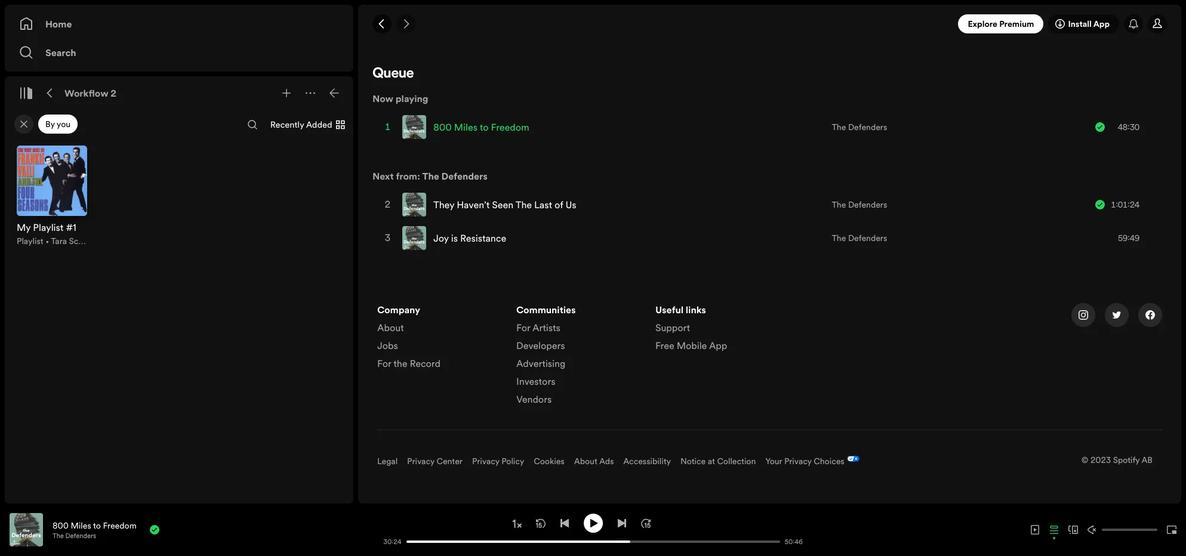 Task type: describe. For each thing, give the bounding box(es) containing it.
now
[[373, 92, 394, 105]]

now playing
[[373, 92, 428, 105]]

legal link
[[377, 456, 398, 468]]

communities
[[517, 303, 576, 317]]

next
[[373, 170, 394, 183]]

defenders for 800 miles to freedom
[[849, 121, 888, 133]]

they haven't seen the last of us
[[434, 198, 577, 211]]

previous image
[[560, 519, 569, 528]]

list containing company
[[377, 303, 502, 375]]

50:46
[[785, 538, 803, 547]]

choices
[[814, 456, 845, 468]]

your privacy choices link
[[766, 456, 845, 468]]

next image
[[617, 519, 627, 528]]

800 miles to freedom the defenders
[[53, 520, 137, 541]]

playing
[[396, 92, 428, 105]]

seen
[[492, 198, 514, 211]]

to for 800 miles to freedom the defenders
[[93, 520, 101, 532]]

they haven't seen the last of us cell
[[403, 189, 581, 221]]

privacy for privacy policy
[[472, 456, 500, 468]]

the defenders link for they haven't seen the last of us
[[832, 199, 888, 211]]

play image
[[589, 519, 598, 528]]

you
[[57, 118, 71, 130]]

search in your library image
[[248, 120, 257, 130]]

links
[[686, 303, 706, 317]]

playlist •
[[17, 235, 51, 247]]

the inside 800 miles to freedom the defenders
[[53, 532, 64, 541]]

jobs
[[377, 339, 398, 352]]

notice at collection link
[[681, 456, 756, 468]]

at
[[708, 456, 715, 468]]

free
[[656, 339, 675, 352]]

explore premium button
[[959, 14, 1044, 33]]

company about jobs for the record
[[377, 303, 441, 370]]

facebook image
[[1146, 311, 1156, 320]]

the
[[394, 357, 408, 370]]

free mobile app link
[[656, 339, 728, 357]]

800 miles to freedom cell
[[403, 111, 534, 143]]

home
[[45, 17, 72, 30]]

cookies
[[534, 456, 565, 468]]

spotify
[[1114, 454, 1140, 466]]

install
[[1069, 18, 1092, 30]]

about ads
[[574, 456, 614, 468]]

skip forward 15 seconds image
[[641, 519, 651, 528]]

the defenders link for joy is resistance
[[832, 232, 888, 244]]

playlist
[[17, 235, 43, 247]]

company
[[377, 303, 421, 317]]

recently added
[[270, 119, 332, 131]]

1:01:24
[[1111, 199, 1140, 211]]

none search field inside main element
[[243, 115, 262, 134]]

accessibility
[[624, 456, 671, 468]]

app inside useful links support free mobile app
[[709, 339, 728, 352]]

59:49
[[1119, 232, 1140, 244]]

1 horizontal spatial about
[[574, 456, 598, 468]]

advertising link
[[517, 357, 566, 375]]

advertising
[[517, 357, 566, 370]]

useful links support free mobile app
[[656, 303, 728, 352]]

for the record link
[[377, 357, 441, 375]]

48:30
[[1119, 121, 1140, 133]]

added
[[306, 119, 332, 131]]

skip back 15 seconds image
[[536, 519, 546, 528]]

2
[[111, 87, 117, 100]]

mobile
[[677, 339, 707, 352]]

cookies link
[[534, 456, 565, 468]]

about inside company about jobs for the record
[[377, 321, 404, 334]]

By you checkbox
[[38, 115, 78, 134]]

your privacy choices
[[766, 456, 845, 468]]

by you
[[45, 118, 71, 130]]

defenders for joy is resistance
[[849, 232, 888, 244]]

list containing communities
[[517, 303, 641, 411]]

investors
[[517, 375, 556, 388]]

install app
[[1069, 18, 1110, 30]]

haven't
[[457, 198, 490, 211]]

is
[[451, 232, 458, 245]]

30:24
[[384, 538, 402, 547]]

workflow
[[64, 87, 108, 100]]

change speed image
[[511, 518, 523, 530]]

joy is resistance
[[434, 232, 507, 245]]

volume off image
[[1088, 526, 1098, 535]]

explore premium
[[968, 18, 1035, 30]]

3 the defenders from the top
[[832, 232, 888, 244]]

joy
[[434, 232, 449, 245]]

next from: the defenders
[[373, 170, 488, 183]]

the defenders for freedom
[[832, 121, 888, 133]]

group inside main element
[[10, 139, 94, 254]]



Task type: vqa. For each thing, say whether or not it's contained in the screenshot.
Joy is Resistance
yes



Task type: locate. For each thing, give the bounding box(es) containing it.
0 vertical spatial miles
[[454, 121, 478, 134]]

miles inside cell
[[454, 121, 478, 134]]

notice at collection
[[681, 456, 756, 468]]

2 privacy from the left
[[472, 456, 500, 468]]

resistance
[[460, 232, 507, 245]]

app right install
[[1094, 18, 1110, 30]]

3 list from the left
[[656, 303, 781, 357]]

useful
[[656, 303, 684, 317]]

support
[[656, 321, 690, 334]]

1 privacy from the left
[[407, 456, 435, 468]]

privacy policy link
[[472, 456, 524, 468]]

defenders for they haven't seen the last of us
[[849, 199, 888, 211]]

3 privacy from the left
[[785, 456, 812, 468]]

about link
[[377, 321, 404, 339]]

1:01:24 cell
[[1096, 189, 1157, 221]]

miles for 800 miles to freedom
[[454, 121, 478, 134]]

the inside 'cell'
[[516, 198, 532, 211]]

the
[[832, 121, 846, 133], [423, 170, 439, 183], [516, 198, 532, 211], [832, 199, 846, 211], [832, 232, 846, 244], [53, 532, 64, 541]]

2 horizontal spatial privacy
[[785, 456, 812, 468]]

1 horizontal spatial for
[[517, 321, 531, 334]]

1 list from the left
[[377, 303, 502, 375]]

the defenders for the
[[832, 199, 888, 211]]

support link
[[656, 321, 690, 339]]

0 horizontal spatial freedom
[[103, 520, 137, 532]]

800 right now playing view icon
[[53, 520, 69, 532]]

2 the defenders from the top
[[832, 199, 888, 211]]

0 horizontal spatial miles
[[71, 520, 91, 532]]

1 vertical spatial the defenders
[[832, 199, 888, 211]]

vendors
[[517, 393, 552, 406]]

to for 800 miles to freedom
[[480, 121, 489, 134]]

us
[[566, 198, 577, 211]]

0 horizontal spatial 800
[[53, 520, 69, 532]]

about up jobs
[[377, 321, 404, 334]]

0 vertical spatial 800
[[434, 121, 452, 134]]

list containing useful links
[[656, 303, 781, 357]]

1 horizontal spatial privacy
[[472, 456, 500, 468]]

app
[[1094, 18, 1110, 30], [709, 339, 728, 352]]

freedom for 800 miles to freedom the defenders
[[103, 520, 137, 532]]

800 miles to freedom
[[434, 121, 530, 134]]

to inside cell
[[480, 121, 489, 134]]

about left ads on the bottom right
[[574, 456, 598, 468]]

from:
[[396, 170, 420, 183]]

instagram image
[[1079, 311, 1089, 320]]

they
[[434, 198, 455, 211]]

the defenders link for 800 miles to freedom
[[832, 121, 888, 133]]

workflow 2 button
[[62, 84, 119, 103]]

app inside top bar and user menu element
[[1094, 18, 1110, 30]]

record
[[410, 357, 441, 370]]

1 the defenders from the top
[[832, 121, 888, 133]]

48:30 cell
[[1096, 111, 1157, 143]]

800 inside 800 miles to freedom the defenders
[[53, 520, 69, 532]]

1 vertical spatial miles
[[71, 520, 91, 532]]

twitter image
[[1113, 311, 1122, 320]]

california consumer privacy act (ccpa) opt-out icon image
[[845, 456, 860, 465]]

your
[[766, 456, 783, 468]]

to inside 800 miles to freedom the defenders
[[93, 520, 101, 532]]

miles for 800 miles to freedom the defenders
[[71, 520, 91, 532]]

1 horizontal spatial 800
[[434, 121, 452, 134]]

800 inside cell
[[434, 121, 452, 134]]

0 horizontal spatial list
[[377, 303, 502, 375]]

1 horizontal spatial to
[[480, 121, 489, 134]]

0 vertical spatial app
[[1094, 18, 1110, 30]]

1 vertical spatial about
[[574, 456, 598, 468]]

0 horizontal spatial privacy
[[407, 456, 435, 468]]

miles inside 800 miles to freedom the defenders
[[71, 520, 91, 532]]

0 horizontal spatial about
[[377, 321, 404, 334]]

ads
[[600, 456, 614, 468]]

about ads link
[[574, 456, 614, 468]]

by
[[45, 118, 55, 130]]

vendors link
[[517, 393, 552, 411]]

legal
[[377, 456, 398, 468]]

for inside communities for artists developers advertising investors vendors
[[517, 321, 531, 334]]

premium
[[1000, 18, 1035, 30]]

privacy policy
[[472, 456, 524, 468]]

to
[[480, 121, 489, 134], [93, 520, 101, 532]]

of
[[555, 198, 563, 211]]

1 vertical spatial 800
[[53, 520, 69, 532]]

1 horizontal spatial app
[[1094, 18, 1110, 30]]

800 miles to freedom link
[[53, 520, 137, 532]]

freedom inside cell
[[491, 121, 530, 134]]

ab
[[1142, 454, 1153, 466]]

explore
[[968, 18, 998, 30]]

800 up next from: the defenders
[[434, 121, 452, 134]]

2 horizontal spatial list
[[656, 303, 781, 357]]

© 2023 spotify ab
[[1082, 454, 1153, 466]]

0 vertical spatial the defenders
[[832, 121, 888, 133]]

1 vertical spatial app
[[709, 339, 728, 352]]

accessibility link
[[624, 456, 671, 468]]

for left the
[[377, 357, 391, 370]]

0 vertical spatial to
[[480, 121, 489, 134]]

policy
[[502, 456, 524, 468]]

800 for 800 miles to freedom
[[434, 121, 452, 134]]

1 horizontal spatial list
[[517, 303, 641, 411]]

freedom for 800 miles to freedom
[[491, 121, 530, 134]]

1 horizontal spatial freedom
[[491, 121, 530, 134]]

player controls element
[[256, 514, 809, 547]]

0 vertical spatial for
[[517, 321, 531, 334]]

2 vertical spatial the defenders
[[832, 232, 888, 244]]

connect to a device image
[[1069, 526, 1079, 535]]

search link
[[19, 41, 339, 64]]

developers
[[517, 339, 565, 352]]

install app link
[[1049, 14, 1120, 33]]

privacy center
[[407, 456, 463, 468]]

•
[[45, 235, 49, 247]]

communities for artists developers advertising investors vendors
[[517, 303, 576, 406]]

©
[[1082, 454, 1089, 466]]

for left artists
[[517, 321, 531, 334]]

what's new image
[[1129, 19, 1139, 29]]

go back image
[[377, 19, 387, 29]]

group
[[10, 139, 94, 254]]

joy is resistance cell
[[403, 222, 511, 254]]

now playing: 800 miles to freedom by the defenders footer
[[10, 514, 358, 547]]

None search field
[[243, 115, 262, 134]]

800 for 800 miles to freedom the defenders
[[53, 520, 69, 532]]

0 horizontal spatial app
[[709, 339, 728, 352]]

800
[[434, 121, 452, 134], [53, 520, 69, 532]]

home link
[[19, 12, 339, 36]]

privacy left "center"
[[407, 456, 435, 468]]

search
[[45, 46, 76, 59]]

privacy for privacy center
[[407, 456, 435, 468]]

1 vertical spatial to
[[93, 520, 101, 532]]

list
[[377, 303, 502, 375], [517, 303, 641, 411], [656, 303, 781, 357]]

recently
[[270, 119, 304, 131]]

main element
[[5, 5, 354, 504]]

for inside company about jobs for the record
[[377, 357, 391, 370]]

for
[[517, 321, 531, 334], [377, 357, 391, 370]]

privacy
[[407, 456, 435, 468], [472, 456, 500, 468], [785, 456, 812, 468]]

privacy center link
[[407, 456, 463, 468]]

spotify – play queue element
[[358, 67, 1182, 496]]

1 horizontal spatial miles
[[454, 121, 478, 134]]

about
[[377, 321, 404, 334], [574, 456, 598, 468]]

collection
[[717, 456, 756, 468]]

center
[[437, 456, 463, 468]]

privacy right your
[[785, 456, 812, 468]]

2 list from the left
[[517, 303, 641, 411]]

group containing playlist
[[10, 139, 94, 254]]

now playing view image
[[28, 519, 38, 529]]

freedom inside 800 miles to freedom the defenders
[[103, 520, 137, 532]]

0 vertical spatial freedom
[[491, 121, 530, 134]]

the defenders
[[832, 121, 888, 133], [832, 199, 888, 211], [832, 232, 888, 244]]

0 horizontal spatial for
[[377, 357, 391, 370]]

go forward image
[[401, 19, 411, 29]]

app right mobile
[[709, 339, 728, 352]]

1 vertical spatial freedom
[[103, 520, 137, 532]]

defenders inside 800 miles to freedom the defenders
[[65, 532, 96, 541]]

2023
[[1091, 454, 1111, 466]]

workflow 2
[[64, 87, 117, 100]]

miles
[[454, 121, 478, 134], [71, 520, 91, 532]]

privacy left policy
[[472, 456, 500, 468]]

defenders
[[849, 121, 888, 133], [442, 170, 488, 183], [849, 199, 888, 211], [849, 232, 888, 244], [65, 532, 96, 541]]

0 horizontal spatial to
[[93, 520, 101, 532]]

Recently Added, Grid view field
[[260, 115, 353, 135]]

0 vertical spatial about
[[377, 321, 404, 334]]

artists
[[533, 321, 561, 334]]

top bar and user menu element
[[358, 5, 1182, 43]]

clear filters image
[[19, 119, 29, 129]]

freedom
[[491, 121, 530, 134], [103, 520, 137, 532]]

notice
[[681, 456, 706, 468]]

developers link
[[517, 339, 565, 357]]

jobs link
[[377, 339, 398, 357]]

for artists link
[[517, 321, 561, 339]]

1 vertical spatial for
[[377, 357, 391, 370]]



